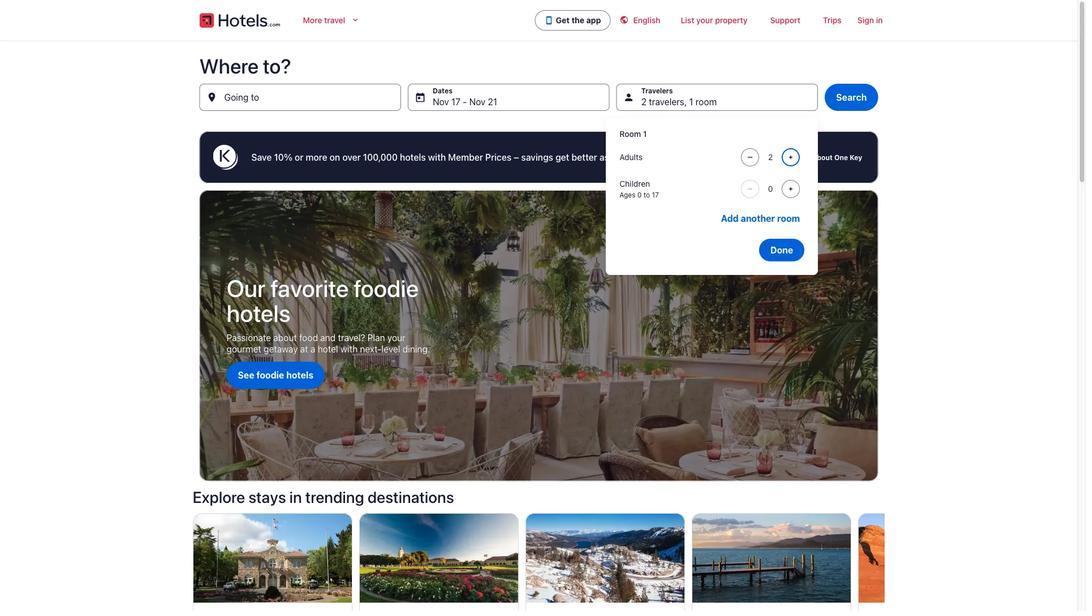 Task type: describe. For each thing, give the bounding box(es) containing it.
see
[[238, 370, 254, 381]]

travel
[[324, 16, 345, 25]]

or
[[295, 152, 304, 163]]

next-
[[360, 344, 382, 355]]

save 10% or more on over 100,000 hotels with member prices – savings get better as you climb through the tiers
[[252, 152, 724, 163]]

dining.
[[403, 344, 430, 355]]

1 vertical spatial foodie
[[257, 370, 284, 381]]

our favorite foodie hotels main content
[[0, 41, 1078, 611]]

decrease the number of adults in room 1 image
[[744, 153, 757, 162]]

your inside list your property link
[[697, 16, 713, 25]]

search button
[[825, 84, 879, 111]]

-
[[463, 96, 467, 107]]

room inside add another room button
[[778, 213, 800, 224]]

trips link
[[812, 9, 853, 32]]

see foodie hotels
[[238, 370, 314, 381]]

list
[[681, 16, 695, 25]]

add another room
[[721, 213, 800, 224]]

increase the number of children in room 1 image
[[784, 184, 798, 194]]

room
[[620, 129, 641, 139]]

get
[[556, 16, 570, 25]]

on
[[330, 152, 340, 163]]

learn
[[792, 153, 812, 161]]

explore stays in trending destinations
[[193, 488, 454, 506]]

support link
[[759, 9, 812, 32]]

1 vertical spatial 1
[[643, 129, 647, 139]]

nov 17 - nov 21
[[433, 96, 497, 107]]

in inside sign in dropdown button
[[876, 16, 883, 25]]

done
[[771, 245, 794, 256]]

another
[[741, 213, 775, 224]]

small image
[[620, 15, 629, 24]]

more
[[306, 152, 327, 163]]

property
[[715, 16, 748, 25]]

the inside our favorite foodie hotels main content
[[690, 152, 704, 163]]

1 horizontal spatial about
[[813, 153, 833, 161]]

learn about one key link
[[790, 148, 865, 166]]

decrease the number of children in room 1 image
[[744, 184, 757, 194]]

and
[[320, 333, 336, 343]]

ages
[[620, 191, 636, 199]]

where
[[199, 53, 259, 78]]

room 1
[[620, 129, 647, 139]]

sign
[[858, 16, 874, 25]]

100,000
[[363, 152, 398, 163]]

trending
[[306, 488, 364, 506]]

increase the number of adults in room 1 image
[[784, 153, 798, 162]]

english button
[[611, 9, 670, 32]]

the inside get the app link
[[572, 16, 585, 25]]

more
[[303, 16, 322, 25]]

explore
[[193, 488, 245, 506]]

show previous card image
[[186, 570, 199, 583]]

list your property link
[[670, 9, 759, 32]]

room inside the 2 travelers, 1 room dropdown button
[[696, 96, 717, 107]]

english
[[634, 16, 661, 25]]

list your property
[[681, 16, 748, 25]]

see foodie hotels link
[[227, 362, 325, 389]]

children
[[620, 179, 650, 188]]

savings
[[521, 152, 553, 163]]

foodie inside our favorite foodie hotels passionate about food and travel? plan your gourmet getaway at a hotel with next-level dining.
[[354, 274, 419, 302]]

save
[[252, 152, 272, 163]]

prices
[[486, 152, 512, 163]]

hotel
[[318, 344, 338, 355]]

as
[[600, 152, 609, 163]]

done button
[[759, 239, 805, 261]]

gourmet
[[227, 344, 261, 355]]

2 travelers, 1 room button
[[617, 84, 818, 111]]

1 inside dropdown button
[[690, 96, 694, 107]]



Task type: locate. For each thing, give the bounding box(es) containing it.
with left member
[[428, 152, 446, 163]]

at
[[300, 344, 308, 355]]

0 vertical spatial 17
[[452, 96, 461, 107]]

1 horizontal spatial with
[[428, 152, 446, 163]]

your
[[697, 16, 713, 25], [388, 333, 406, 343]]

0 vertical spatial room
[[696, 96, 717, 107]]

member
[[448, 152, 483, 163]]

10%
[[274, 152, 293, 163]]

get the app link
[[535, 10, 611, 31]]

show next card image
[[879, 570, 892, 583]]

your up level
[[388, 333, 406, 343]]

21
[[488, 96, 497, 107]]

getaway
[[264, 344, 298, 355]]

1 right room
[[643, 129, 647, 139]]

food
[[299, 333, 318, 343]]

favorite
[[271, 274, 349, 302]]

travelers,
[[649, 96, 687, 107]]

nov
[[433, 96, 449, 107], [469, 96, 486, 107]]

with down the travel?
[[341, 344, 358, 355]]

the left tiers
[[690, 152, 704, 163]]

in right sign at the right of the page
[[876, 16, 883, 25]]

0 horizontal spatial foodie
[[257, 370, 284, 381]]

hotels inside see foodie hotels link
[[286, 370, 314, 381]]

1 vertical spatial the
[[690, 152, 704, 163]]

with inside our favorite foodie hotels passionate about food and travel? plan your gourmet getaway at a hotel with next-level dining.
[[341, 344, 358, 355]]

0 vertical spatial the
[[572, 16, 585, 25]]

1 horizontal spatial nov
[[469, 96, 486, 107]]

2
[[642, 96, 647, 107]]

sign in button
[[853, 9, 888, 32]]

1 vertical spatial in
[[290, 488, 302, 506]]

0 vertical spatial foodie
[[354, 274, 419, 302]]

0 horizontal spatial with
[[341, 344, 358, 355]]

0 vertical spatial hotels
[[400, 152, 426, 163]]

17
[[452, 96, 461, 107], [652, 191, 659, 199]]

0 horizontal spatial room
[[696, 96, 717, 107]]

2 travelers, 1 room
[[642, 96, 717, 107]]

plan
[[368, 333, 385, 343]]

0 horizontal spatial in
[[290, 488, 302, 506]]

1 horizontal spatial in
[[876, 16, 883, 25]]

climb
[[629, 152, 652, 163]]

about inside our favorite foodie hotels passionate about food and travel? plan your gourmet getaway at a hotel with next-level dining.
[[273, 333, 297, 343]]

adults
[[620, 153, 643, 162]]

0
[[638, 191, 642, 199]]

your right list
[[697, 16, 713, 25]]

0 vertical spatial about
[[813, 153, 833, 161]]

to
[[644, 191, 650, 199]]

1 horizontal spatial foodie
[[354, 274, 419, 302]]

about left one
[[813, 153, 833, 161]]

add
[[721, 213, 739, 224]]

0 vertical spatial 1
[[690, 96, 694, 107]]

better
[[572, 152, 598, 163]]

get the app
[[556, 16, 601, 25]]

0 horizontal spatial the
[[572, 16, 585, 25]]

in right stays
[[290, 488, 302, 506]]

nov left -
[[433, 96, 449, 107]]

travel?
[[338, 333, 365, 343]]

you
[[612, 152, 627, 163]]

1 horizontal spatial room
[[778, 213, 800, 224]]

foodie
[[354, 274, 419, 302], [257, 370, 284, 381]]

hotels inside our favorite foodie hotels passionate about food and travel? plan your gourmet getaway at a hotel with next-level dining.
[[227, 299, 291, 327]]

the right get
[[572, 16, 585, 25]]

room right travelers,
[[696, 96, 717, 107]]

where to?
[[199, 53, 291, 78]]

our favorite foodie hotels passionate about food and travel? plan your gourmet getaway at a hotel with next-level dining.
[[227, 274, 430, 355]]

through
[[654, 152, 688, 163]]

to?
[[263, 53, 291, 78]]

support
[[770, 16, 801, 25]]

1 nov from the left
[[433, 96, 449, 107]]

1 horizontal spatial 17
[[652, 191, 659, 199]]

17 left -
[[452, 96, 461, 107]]

search
[[837, 92, 867, 103]]

17 inside children ages 0 to 17
[[652, 191, 659, 199]]

17 inside the nov 17 - nov 21 button
[[452, 96, 461, 107]]

foodie right see at bottom
[[257, 370, 284, 381]]

hotels right 100,000 in the top of the page
[[400, 152, 426, 163]]

one
[[835, 153, 848, 161]]

0 vertical spatial with
[[428, 152, 446, 163]]

0 vertical spatial your
[[697, 16, 713, 25]]

stays
[[249, 488, 286, 506]]

1 vertical spatial about
[[273, 333, 297, 343]]

hotels logo image
[[199, 11, 281, 29]]

1 horizontal spatial your
[[697, 16, 713, 25]]

–
[[514, 152, 519, 163]]

0 horizontal spatial 1
[[643, 129, 647, 139]]

app
[[587, 16, 601, 25]]

trips
[[823, 16, 842, 25]]

0 horizontal spatial about
[[273, 333, 297, 343]]

passionate
[[227, 333, 271, 343]]

1 vertical spatial room
[[778, 213, 800, 224]]

2 vertical spatial hotels
[[286, 370, 314, 381]]

about up getaway
[[273, 333, 297, 343]]

0 horizontal spatial your
[[388, 333, 406, 343]]

0 horizontal spatial 17
[[452, 96, 461, 107]]

learn about one key
[[792, 153, 863, 161]]

room down increase the number of children in room 1 image
[[778, 213, 800, 224]]

in inside our favorite foodie hotels main content
[[290, 488, 302, 506]]

key
[[850, 153, 863, 161]]

children ages 0 to 17
[[620, 179, 659, 199]]

1 vertical spatial hotels
[[227, 299, 291, 327]]

1 horizontal spatial 1
[[690, 96, 694, 107]]

over
[[343, 152, 361, 163]]

destinations
[[368, 488, 454, 506]]

nov 17 - nov 21 button
[[408, 84, 610, 111]]

with
[[428, 152, 446, 163], [341, 344, 358, 355]]

1 right travelers,
[[690, 96, 694, 107]]

sign in
[[858, 16, 883, 25]]

about
[[813, 153, 833, 161], [273, 333, 297, 343]]

hotels
[[400, 152, 426, 163], [227, 299, 291, 327], [286, 370, 314, 381]]

0 vertical spatial in
[[876, 16, 883, 25]]

0 horizontal spatial nov
[[433, 96, 449, 107]]

2 nov from the left
[[469, 96, 486, 107]]

foodie up plan
[[354, 274, 419, 302]]

get
[[556, 152, 570, 163]]

1 vertical spatial with
[[341, 344, 358, 355]]

level
[[382, 344, 400, 355]]

add another room button
[[717, 207, 805, 230]]

the
[[572, 16, 585, 25], [690, 152, 704, 163]]

17 right to
[[652, 191, 659, 199]]

1 vertical spatial your
[[388, 333, 406, 343]]

hotels down at
[[286, 370, 314, 381]]

1 vertical spatial 17
[[652, 191, 659, 199]]

download the app button image
[[545, 16, 554, 25]]

dine under a verdant mosaic of plant life in the city. image
[[199, 190, 879, 481]]

1 horizontal spatial the
[[690, 152, 704, 163]]

your inside our favorite foodie hotels passionate about food and travel? plan your gourmet getaway at a hotel with next-level dining.
[[388, 333, 406, 343]]

nov right -
[[469, 96, 486, 107]]

more travel button
[[294, 9, 369, 32]]

hotels up passionate
[[227, 299, 291, 327]]

in
[[876, 16, 883, 25], [290, 488, 302, 506]]

a
[[311, 344, 315, 355]]

tiers
[[706, 152, 724, 163]]

more travel
[[303, 16, 345, 25]]

our
[[227, 274, 266, 302]]



Task type: vqa. For each thing, say whether or not it's contained in the screenshot.
second 15 from right
no



